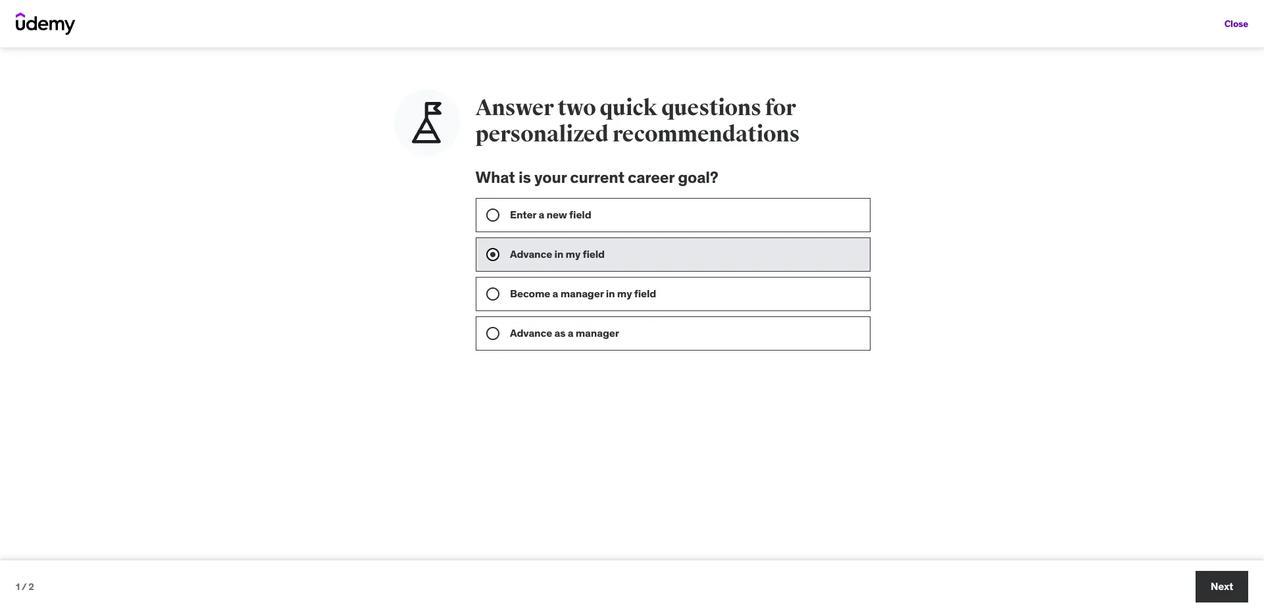 Task type: describe. For each thing, give the bounding box(es) containing it.
enter a new field
[[510, 208, 591, 221]]

a for manager
[[552, 287, 558, 300]]

field for advance in my field
[[583, 247, 605, 261]]

next
[[1211, 580, 1234, 593]]

answer
[[476, 94, 554, 122]]

1 vertical spatial manager
[[576, 326, 619, 340]]

0 horizontal spatial in
[[554, 247, 563, 261]]

become
[[510, 287, 550, 300]]

new
[[546, 208, 567, 221]]

answer two quick questions for personalized recommendations
[[476, 94, 800, 148]]

udemy image
[[16, 13, 76, 35]]

advance as a manager
[[510, 326, 619, 340]]

/
[[22, 581, 27, 593]]

1 horizontal spatial my
[[617, 287, 632, 300]]

current
[[570, 167, 625, 188]]

0 vertical spatial manager
[[560, 287, 604, 300]]

1 vertical spatial in
[[606, 287, 615, 300]]

your
[[535, 167, 567, 188]]

recommendations
[[613, 120, 800, 148]]

field for enter a new field
[[569, 208, 591, 221]]

close
[[1225, 18, 1249, 29]]

1 / 2
[[16, 581, 34, 593]]

close button
[[1225, 11, 1249, 37]]

a for new
[[539, 208, 544, 221]]



Task type: locate. For each thing, give the bounding box(es) containing it.
a
[[539, 208, 544, 221], [552, 287, 558, 300], [568, 326, 573, 340]]

next button
[[1196, 571, 1249, 603]]

a left new
[[539, 208, 544, 221]]

1 vertical spatial field
[[583, 247, 605, 261]]

advance
[[510, 247, 552, 261], [510, 326, 552, 340]]

goal?
[[678, 167, 719, 188]]

questions
[[662, 94, 762, 122]]

advance for advance as a manager
[[510, 326, 552, 340]]

advance for advance in my field
[[510, 247, 552, 261]]

is
[[519, 167, 531, 188]]

what
[[476, 167, 515, 188]]

1
[[16, 581, 20, 593]]

career
[[628, 167, 675, 188]]

manager right as on the left of the page
[[576, 326, 619, 340]]

2
[[28, 581, 34, 593]]

0 horizontal spatial my
[[566, 247, 580, 261]]

become a manager in my field
[[510, 287, 656, 300]]

in down new
[[554, 247, 563, 261]]

a right as on the left of the page
[[568, 326, 573, 340]]

1 horizontal spatial a
[[552, 287, 558, 300]]

2 vertical spatial field
[[634, 287, 656, 300]]

0 vertical spatial field
[[569, 208, 591, 221]]

1 vertical spatial advance
[[510, 326, 552, 340]]

0 vertical spatial my
[[566, 247, 580, 261]]

2 horizontal spatial a
[[568, 326, 573, 340]]

manager
[[560, 287, 604, 300], [576, 326, 619, 340]]

1 vertical spatial a
[[552, 287, 558, 300]]

personalized
[[476, 120, 609, 148]]

two
[[558, 94, 596, 122]]

in up advance as a manager
[[606, 287, 615, 300]]

what is your current career goal?
[[476, 167, 719, 188]]

advance up become
[[510, 247, 552, 261]]

enter
[[510, 208, 536, 221]]

1 vertical spatial my
[[617, 287, 632, 300]]

1 horizontal spatial in
[[606, 287, 615, 300]]

for
[[766, 94, 796, 122]]

advance left as on the left of the page
[[510, 326, 552, 340]]

manager up advance as a manager
[[560, 287, 604, 300]]

advance in my field
[[510, 247, 605, 261]]

a right become
[[552, 287, 558, 300]]

2 advance from the top
[[510, 326, 552, 340]]

quick
[[600, 94, 658, 122]]

1 advance from the top
[[510, 247, 552, 261]]

0 horizontal spatial a
[[539, 208, 544, 221]]

in
[[554, 247, 563, 261], [606, 287, 615, 300]]

0 vertical spatial advance
[[510, 247, 552, 261]]

as
[[554, 326, 565, 340]]

2 vertical spatial a
[[568, 326, 573, 340]]

my
[[566, 247, 580, 261], [617, 287, 632, 300]]

0 vertical spatial a
[[539, 208, 544, 221]]

field
[[569, 208, 591, 221], [583, 247, 605, 261], [634, 287, 656, 300]]

0 vertical spatial in
[[554, 247, 563, 261]]



Task type: vqa. For each thing, say whether or not it's contained in the screenshot.
the software within "In Between Doing That, Tim Spent The Best Part Of Those Years As A Professional Software Developer Writing Applications In Java And A Variety Of Other Languages.  In Addition, He Spent Many Years With J2Ee (As It Was Then Known), Now Known As Java Enterprise Edition (Jee), Designing And Developing Enterprise Applications."
no



